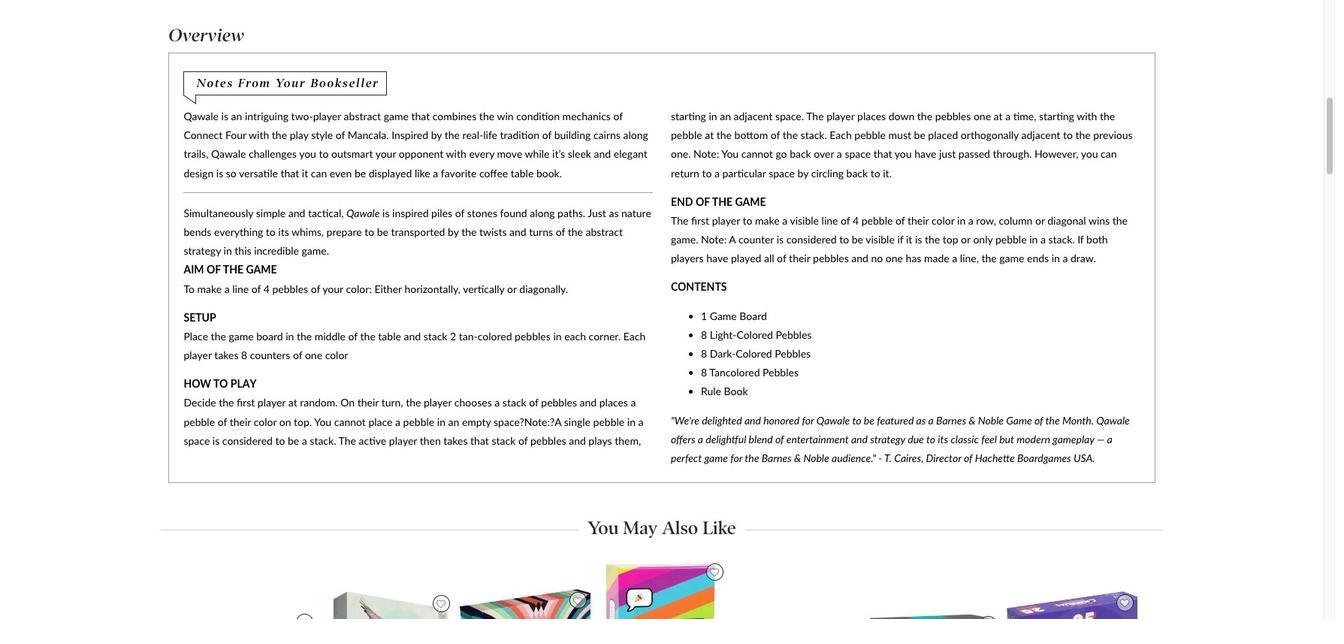 Task type: locate. For each thing, give the bounding box(es) containing it.
on
[[341, 396, 355, 409]]

stack inside setup place the game board in the middle of the table and stack 2 tan-colored pebbles in each corner. each player takes 8 counters of one color
[[424, 330, 448, 343]]

1 vertical spatial space
[[769, 167, 795, 179]]

0 horizontal spatial game
[[246, 263, 277, 276]]

to right prepare
[[365, 225, 374, 238]]

to inside "qawale is an intriguing two-player abstract game that combines the win condition mechanics of connect four with the play style of mancala. inspired by the real-life tradition of building cairns along trails, qawale challenges you to outsmart your opponent with every move while it's sleek and elegant design is so versatile that it can even be displayed like a favorite coffee table book."
[[319, 148, 329, 160]]

featured
[[877, 414, 914, 427]]

8 left dark-
[[701, 347, 707, 360]]

pebbles right colored
[[515, 330, 551, 343]]

cairns
[[594, 129, 621, 141]]

1 vertical spatial for
[[731, 452, 743, 465]]

note: inside end of the game the first player to make a visible line of 4 pebble of their color in a row, column or diagonal wins the game. note: a counter is considered to be visible if it is the top or only pebble in a stack. if both players have played all of their pebbles and no one has made a line, the game ends in a draw.
[[701, 233, 727, 246]]

abstract up mancala. on the top left of page
[[344, 110, 381, 123]]

0 horizontal spatial the
[[339, 434, 356, 447]]

condition
[[517, 110, 560, 123]]

play
[[231, 378, 257, 390]]

first inside end of the game the first player to make a visible line of 4 pebble of their color in a row, column or diagonal wins the game. note: a counter is considered to be visible if it is the top or only pebble in a stack. if both players have played all of their pebbles and no one has made a line, the game ends in a draw.
[[692, 214, 710, 227]]

2 horizontal spatial you
[[722, 148, 739, 160]]

2 horizontal spatial you
[[1081, 148, 1099, 160]]

as for a
[[917, 414, 926, 427]]

takes up to
[[215, 349, 239, 362]]

qawale is an intriguing two-player abstract game that combines the win condition mechanics of connect four with the play style of mancala. inspired by the real-life tradition of building cairns along trails, qawale challenges you to outsmart your opponent with every move while it's sleek and elegant design is so versatile that it can even be displayed like a favorite coffee table book.
[[184, 110, 649, 179]]

at
[[994, 110, 1003, 123], [705, 129, 714, 141], [288, 396, 297, 409]]

2 vertical spatial color
[[254, 415, 277, 428]]

2 you from the left
[[895, 148, 912, 160]]

tactical,
[[308, 207, 344, 219]]

1 vertical spatial color
[[325, 349, 348, 362]]

each up over on the right top of the page
[[830, 129, 852, 141]]

1 vertical spatial your
[[323, 282, 343, 295]]

0 vertical spatial cannot
[[742, 148, 773, 160]]

1 horizontal spatial first
[[692, 214, 710, 227]]

the down combines
[[445, 129, 460, 141]]

as
[[609, 207, 619, 219], [917, 414, 926, 427]]

2 starting from the left
[[1040, 110, 1075, 123]]

1 horizontal spatial of
[[696, 195, 710, 208]]

0 horizontal spatial an
[[231, 110, 242, 123]]

you
[[722, 148, 739, 160], [314, 415, 332, 428], [588, 517, 619, 539]]

pebbles
[[936, 110, 971, 123], [813, 252, 849, 265], [272, 282, 308, 295], [515, 330, 551, 343], [541, 396, 577, 409], [531, 434, 566, 447]]

1 vertical spatial stack
[[503, 396, 527, 409]]

placed
[[929, 129, 959, 141]]

1 vertical spatial considered
[[222, 434, 273, 447]]

no
[[872, 252, 883, 265]]

1 horizontal spatial strategy
[[871, 433, 906, 446]]

game inside end of the game the first player to make a visible line of 4 pebble of their color in a row, column or diagonal wins the game. note: a counter is considered to be visible if it is the top or only pebble in a stack. if both players have played all of their pebbles and no one has made a line, the game ends in a draw.
[[735, 195, 766, 208]]

one inside end of the game the first player to make a visible line of 4 pebble of their color in a row, column or diagonal wins the game. note: a counter is considered to be visible if it is the top or only pebble in a stack. if both players have played all of their pebbles and no one has made a line, the game ends in a draw.
[[886, 252, 904, 265]]

the
[[712, 195, 733, 208], [223, 263, 244, 276]]

1 vertical spatial visible
[[866, 233, 895, 246]]

and inside "qawale is an intriguing two-player abstract game that combines the win condition mechanics of connect four with the play style of mancala. inspired by the real-life tradition of building cairns along trails, qawale challenges you to outsmart your opponent with every move while it's sleek and elegant design is so versatile that it can even be displayed like a favorite coffee table book."
[[594, 148, 611, 160]]

and left 2
[[404, 330, 421, 343]]

middle
[[315, 330, 346, 343]]

1 you from the left
[[299, 148, 316, 160]]

if
[[898, 233, 904, 246]]

2 horizontal spatial an
[[720, 110, 731, 123]]

1 vertical spatial 4
[[264, 282, 270, 295]]

0 vertical spatial with
[[1077, 110, 1098, 123]]

table inside "qawale is an intriguing two-player abstract game that combines the win condition mechanics of connect four with the play style of mancala. inspired by the real-life tradition of building cairns along trails, qawale challenges you to outsmart your opponent with every move while it's sleek and elegant design is so versatile that it can even be displayed like a favorite coffee table book."
[[511, 167, 534, 179]]

considered right counter
[[787, 233, 837, 246]]

game. up players
[[671, 233, 699, 246]]

notes
[[197, 76, 234, 90]]

the down particular
[[712, 195, 733, 208]]

both
[[1087, 233, 1108, 246]]

0 vertical spatial stack
[[424, 330, 448, 343]]

0 vertical spatial each
[[830, 129, 852, 141]]

pebble left must at the top of the page
[[855, 129, 886, 141]]

2 vertical spatial one
[[305, 349, 323, 362]]

considered down play
[[222, 434, 273, 447]]

sleek
[[568, 148, 592, 160]]

1 horizontal spatial along
[[624, 129, 649, 141]]

is inside decide the first player at random. on their turn, the player chooses a stack of pebbles and places a pebble of their color on top. you cannot place a pebble in an empty space?note:?a single pebble in a space is considered to be a stack. the active player then takes that stack of pebbles and plays them, starting in an adjacent space. the player places down the pebbles one at a time, starting with the pebble at the bottom of the stack. each pebble must be placed orthogonally adjacent to the previous one. note: you cannot go back over a space that you have just passed through. however, you can return to a particular space by circling back to it.
[[213, 434, 220, 447]]

their down play
[[230, 415, 251, 428]]

ends
[[1028, 252, 1049, 265]]

an up four
[[231, 110, 242, 123]]

4 inside end of the game the first player to make a visible line of 4 pebble of their color in a row, column or diagonal wins the game. note: a counter is considered to be visible if it is the top or only pebble in a stack. if both players have played all of their pebbles and no one has made a line, the game ends in a draw.
[[853, 214, 859, 227]]

2 vertical spatial at
[[288, 396, 297, 409]]

steam up a feast of dim sum (b&n exclusive edition) (2023 b&n game of the year) image
[[186, 611, 321, 619]]

stack. up over on the right top of the page
[[801, 129, 827, 141]]

each
[[830, 129, 852, 141], [624, 330, 646, 343]]

of down space?note:?a
[[519, 434, 528, 447]]

a inside "qawale is an intriguing two-player abstract game that combines the win condition mechanics of connect four with the play style of mancala. inspired by the real-life tradition of building cairns along trails, qawale challenges you to outsmart your opponent with every move while it's sleek and elegant design is so versatile that it can even be displayed like a favorite coffee table book."
[[433, 167, 438, 179]]

space right over on the right top of the page
[[845, 148, 871, 160]]

delightful
[[706, 433, 747, 446]]

the inside is inspired piles of stones found along paths. just as nature bends everything to its whims, prepare to be transported by the twists and turns of the abstract strategy in this incredible game. aim of the game to make a line of 4 pebbles of your color: either horizontally, vertically or diagonally.
[[223, 263, 244, 276]]

previous
[[1094, 129, 1133, 141]]

1 vertical spatial pebbles
[[775, 347, 811, 360]]

you down previous
[[1081, 148, 1099, 160]]

the down stones
[[462, 225, 477, 238]]

1 horizontal spatial each
[[830, 129, 852, 141]]

be left if
[[852, 233, 864, 246]]

through.
[[993, 148, 1032, 160]]

whims,
[[292, 225, 324, 238]]

1 vertical spatial have
[[707, 252, 729, 265]]

1 horizontal spatial at
[[705, 129, 714, 141]]

table
[[511, 167, 534, 179], [378, 330, 401, 343]]

stack. down top.
[[310, 434, 336, 447]]

you left may
[[588, 517, 619, 539]]

bends
[[184, 225, 212, 238]]

0 vertical spatial strategy
[[184, 244, 221, 257]]

setup place the game board in the middle of the table and stack 2 tan-colored pebbles in each corner. each player takes 8 counters of one color
[[184, 311, 646, 362]]

have inside decide the first player at random. on their turn, the player chooses a stack of pebbles and places a pebble of their color on top. you cannot place a pebble in an empty space?note:?a single pebble in a space is considered to be a stack. the active player then takes that stack of pebbles and plays them, starting in an adjacent space. the player places down the pebbles one at a time, starting with the pebble at the bottom of the stack. each pebble must be placed orthogonally adjacent to the previous one. note: you cannot go back over a space that you have just passed through. however, you can return to a particular space by circling back to it.
[[915, 148, 937, 160]]

with inside decide the first player at random. on their turn, the player chooses a stack of pebbles and places a pebble of their color on top. you cannot place a pebble in an empty space?note:?a single pebble in a space is considered to be a stack. the active player then takes that stack of pebbles and plays them, starting in an adjacent space. the player places down the pebbles one at a time, starting with the pebble at the bottom of the stack. each pebble must be placed orthogonally adjacent to the previous one. note: you cannot go back over a space that you have just passed through. however, you can return to a particular space by circling back to it.
[[1077, 110, 1098, 123]]

qawale
[[184, 110, 219, 123], [211, 148, 246, 160], [347, 207, 380, 219], [817, 414, 850, 427], [1097, 414, 1130, 427]]

the
[[807, 110, 824, 123], [671, 214, 689, 227], [339, 434, 356, 447]]

real-
[[463, 129, 484, 141]]

just
[[588, 207, 607, 219]]

1 vertical spatial or
[[962, 233, 971, 246]]

place
[[369, 415, 393, 428]]

cranium 25th anniversary image
[[1007, 591, 1142, 619]]

player inside end of the game the first player to make a visible line of 4 pebble of their color in a row, column or diagonal wins the game. note: a counter is considered to be visible if it is the top or only pebble in a stack. if both players have played all of their pebbles and no one has made a line, the game ends in a draw.
[[712, 214, 740, 227]]

pebbles inside end of the game the first player to make a visible line of 4 pebble of their color in a row, column or diagonal wins the game. note: a counter is considered to be visible if it is the top or only pebble in a stack. if both players have played all of their pebbles and no one has made a line, the game ends in a draw.
[[813, 252, 849, 265]]

0 vertical spatial adjacent
[[734, 110, 773, 123]]

wavelength (2022 b&n game of the season) image
[[460, 588, 595, 619]]

2 horizontal spatial at
[[994, 110, 1003, 123]]

the left active
[[339, 434, 356, 447]]

0 vertical spatial make
[[756, 214, 780, 227]]

if
[[1078, 233, 1084, 246]]

it right if
[[907, 233, 913, 246]]

note:
[[694, 148, 720, 160], [701, 233, 727, 246]]

and inside end of the game the first player to make a visible line of 4 pebble of their color in a row, column or diagonal wins the game. note: a counter is considered to be visible if it is the top or only pebble in a stack. if both players have played all of their pebbles and no one has made a line, the game ends in a draw.
[[852, 252, 869, 265]]

0 vertical spatial of
[[696, 195, 710, 208]]

player inside "qawale is an intriguing two-player abstract game that combines the win condition mechanics of connect four with the play style of mancala. inspired by the real-life tradition of building cairns along trails, qawale challenges you to outsmart your opponent with every move while it's sleek and elegant design is so versatile that it can even be displayed like a favorite coffee table book."
[[313, 110, 341, 123]]

vertically
[[463, 282, 505, 295]]

pebble up "plays"
[[594, 415, 625, 428]]

places
[[858, 110, 886, 123], [600, 396, 628, 409]]

0 horizontal spatial its
[[278, 225, 289, 238]]

0 horizontal spatial along
[[530, 207, 555, 219]]

0 horizontal spatial one
[[305, 349, 323, 362]]

wins
[[1089, 214, 1110, 227]]

1 horizontal spatial by
[[448, 225, 459, 238]]

perfect
[[671, 452, 702, 465]]

strategy down bends
[[184, 244, 221, 257]]

takes inside setup place the game board in the middle of the table and stack 2 tan-colored pebbles in each corner. each player takes 8 counters of one color
[[215, 349, 239, 362]]

the inside end of the game the first player to make a visible line of 4 pebble of their color in a row, column or diagonal wins the game. note: a counter is considered to be visible if it is the top or only pebble in a stack. if both players have played all of their pebbles and no one has made a line, the game ends in a draw.
[[712, 195, 733, 208]]

0 horizontal spatial you
[[299, 148, 316, 160]]

0 horizontal spatial adjacent
[[734, 110, 773, 123]]

0 vertical spatial one
[[974, 110, 992, 123]]

0 vertical spatial along
[[624, 129, 649, 141]]

pebbles up placed
[[936, 110, 971, 123]]

your
[[376, 148, 396, 160], [323, 282, 343, 295]]

1 vertical spatial with
[[249, 129, 269, 141]]

takes right the then
[[444, 434, 468, 447]]

0 horizontal spatial space
[[184, 434, 210, 447]]

1 horizontal spatial its
[[938, 433, 949, 446]]

how to play
[[184, 378, 257, 390]]

0 vertical spatial takes
[[215, 349, 239, 362]]

1 vertical spatial adjacent
[[1022, 129, 1061, 141]]

1 horizontal spatial your
[[376, 148, 396, 160]]

0 vertical spatial first
[[692, 214, 710, 227]]

1 horizontal spatial color
[[325, 349, 348, 362]]

to left it.
[[871, 167, 881, 179]]

or
[[1036, 214, 1045, 227], [962, 233, 971, 246], [507, 282, 517, 295]]

can
[[1101, 148, 1117, 160], [311, 167, 327, 179]]

of right turns
[[556, 225, 565, 238]]

by up opponent
[[431, 129, 442, 141]]

you up particular
[[722, 148, 739, 160]]

1 vertical spatial line
[[232, 282, 249, 295]]

of
[[614, 110, 623, 123], [336, 129, 345, 141], [543, 129, 552, 141], [771, 129, 780, 141], [455, 207, 465, 219], [841, 214, 851, 227], [896, 214, 905, 227], [556, 225, 565, 238], [777, 252, 787, 265], [252, 282, 261, 295], [311, 282, 320, 295], [348, 330, 358, 343], [293, 349, 302, 362], [529, 396, 539, 409], [1035, 414, 1044, 427], [218, 415, 227, 428], [776, 433, 784, 446], [519, 434, 528, 447], [964, 452, 973, 465]]

as inside is inspired piles of stones found along paths. just as nature bends everything to its whims, prepare to be transported by the twists and turns of the abstract strategy in this incredible game. aim of the game to make a line of 4 pebbles of your color: either horizontally, vertically or diagonally.
[[609, 207, 619, 219]]

player up style
[[313, 110, 341, 123]]

usa.
[[1074, 452, 1096, 465]]

decide
[[184, 396, 216, 409]]

1 horizontal spatial cannot
[[742, 148, 773, 160]]

each right the corner.
[[624, 330, 646, 343]]

0 horizontal spatial &
[[795, 452, 801, 465]]

can left even
[[311, 167, 327, 179]]

of inside is inspired piles of stones found along paths. just as nature bends everything to its whims, prepare to be transported by the twists and turns of the abstract strategy in this incredible game. aim of the game to make a line of 4 pebbles of your color: either horizontally, vertically or diagonally.
[[207, 263, 221, 276]]

for up entertainment
[[802, 414, 815, 427]]

game inside "qawale is an intriguing two-player abstract game that combines the win condition mechanics of connect four with the play style of mancala. inspired by the real-life tradition of building cairns along trails, qawale challenges you to outsmart your opponent with every move while it's sleek and elegant design is so versatile that it can even be displayed like a favorite coffee table book."
[[384, 110, 409, 123]]

four
[[225, 129, 246, 141]]

or right column
[[1036, 214, 1045, 227]]

1 horizontal spatial barnes
[[937, 414, 967, 427]]

have
[[915, 148, 937, 160], [707, 252, 729, 265]]

make up counter
[[756, 214, 780, 227]]

4
[[853, 214, 859, 227], [264, 282, 270, 295]]

1 vertical spatial cannot
[[334, 415, 366, 428]]

an up particular
[[720, 110, 731, 123]]

a inside is inspired piles of stones found along paths. just as nature bends everything to its whims, prepare to be transported by the twists and turns of the abstract strategy in this incredible game. aim of the game to make a line of 4 pebbles of your color: either horizontally, vertically or diagonally.
[[225, 282, 230, 295]]

0 horizontal spatial abstract
[[344, 110, 381, 123]]

1 vertical spatial strategy
[[871, 433, 906, 446]]

1 horizontal spatial back
[[847, 167, 868, 179]]

mancala.
[[348, 129, 389, 141]]

due
[[908, 433, 924, 446]]

its inside is inspired piles of stones found along paths. just as nature bends everything to its whims, prepare to be transported by the twists and turns of the abstract strategy in this incredible game. aim of the game to make a line of 4 pebbles of your color: either horizontally, vertically or diagonally.
[[278, 225, 289, 238]]

of up if
[[896, 214, 905, 227]]

3 you from the left
[[1081, 148, 1099, 160]]

2 vertical spatial by
[[448, 225, 459, 238]]

by inside is inspired piles of stones found along paths. just as nature bends everything to its whims, prepare to be transported by the twists and turns of the abstract strategy in this incredible game. aim of the game to make a line of 4 pebbles of your color: either horizontally, vertically or diagonally.
[[448, 225, 459, 238]]

nature
[[622, 207, 652, 219]]

visible up no
[[866, 233, 895, 246]]

0 horizontal spatial noble
[[804, 452, 830, 465]]

feel
[[982, 433, 997, 446]]

cannot
[[742, 148, 773, 160], [334, 415, 366, 428]]

1 horizontal spatial visible
[[866, 233, 895, 246]]

0 horizontal spatial first
[[237, 396, 255, 409]]

you down must at the top of the page
[[895, 148, 912, 160]]

along up elegant at the top left of page
[[624, 129, 649, 141]]

1 horizontal spatial adjacent
[[1022, 129, 1061, 141]]

0 vertical spatial abstract
[[344, 110, 381, 123]]

game left ends
[[1000, 252, 1025, 265]]

found
[[500, 207, 527, 219]]

8 left counters
[[241, 349, 247, 362]]

has
[[906, 252, 922, 265]]

2 horizontal spatial with
[[1077, 110, 1098, 123]]

be inside "we're delighted and honored for qawale to be featured as a barnes & noble game of the month. qawale offers a delightful blend of entertainment and strategy due to its classic feel but modern gameplay — a perfect game for the barnes & noble audience."  - t. caires, director of hachette boardgames usa.
[[864, 414, 875, 427]]

stack
[[424, 330, 448, 343], [503, 396, 527, 409], [492, 434, 516, 447]]

your inside is inspired piles of stones found along paths. just as nature bends everything to its whims, prepare to be transported by the twists and turns of the abstract strategy in this incredible game. aim of the game to make a line of 4 pebbles of your color: either horizontally, vertically or diagonally.
[[323, 282, 343, 295]]

places left down at the right top of the page
[[858, 110, 886, 123]]

1 horizontal spatial game
[[1007, 414, 1033, 427]]

1 vertical spatial table
[[378, 330, 401, 343]]

an inside "qawale is an intriguing two-player abstract game that combines the win condition mechanics of connect four with the play style of mancala. inspired by the real-life tradition of building cairns along trails, qawale challenges you to outsmart your opponent with every move while it's sleek and elegant design is so versatile that it can even be displayed like a favorite coffee table book."
[[231, 110, 242, 123]]

time,
[[1014, 110, 1037, 123]]

game up light-
[[710, 309, 737, 322]]

line inside is inspired piles of stones found along paths. just as nature bends everything to its whims, prepare to be transported by the twists and turns of the abstract strategy in this incredible game. aim of the game to make a line of 4 pebbles of your color: either horizontally, vertically or diagonally.
[[232, 282, 249, 295]]

player inside setup place the game board in the middle of the table and stack 2 tan-colored pebbles in each corner. each player takes 8 counters of one color
[[184, 349, 212, 362]]

an
[[231, 110, 242, 123], [720, 110, 731, 123], [448, 415, 460, 428]]

1 vertical spatial the
[[223, 263, 244, 276]]

color inside end of the game the first player to make a visible line of 4 pebble of their color in a row, column or diagonal wins the game. note: a counter is considered to be visible if it is the top or only pebble in a stack. if both players have played all of their pebbles and no one has made a line, the game ends in a draw.
[[932, 214, 955, 227]]

2 vertical spatial stack.
[[310, 434, 336, 447]]

game inside setup place the game board in the middle of the table and stack 2 tan-colored pebbles in each corner. each player takes 8 counters of one color
[[229, 330, 254, 343]]

overview
[[168, 25, 245, 46]]

strategy inside "we're delighted and honored for qawale to be featured as a barnes & noble game of the month. qawale offers a delightful blend of entertainment and strategy due to its classic feel but modern gameplay — a perfect game for the barnes & noble audience."  - t. caires, director of hachette boardgames usa.
[[871, 433, 906, 446]]

0 horizontal spatial at
[[288, 396, 297, 409]]

you inside "qawale is an intriguing two-player abstract game that combines the win condition mechanics of connect four with the play style of mancala. inspired by the real-life tradition of building cairns along trails, qawale challenges you to outsmart your opponent with every move while it's sleek and elegant design is so versatile that it can even be displayed like a favorite coffee table book."
[[299, 148, 316, 160]]

go
[[776, 148, 787, 160]]

game up inspired
[[384, 110, 409, 123]]

like
[[703, 517, 737, 539]]

an left empty
[[448, 415, 460, 428]]

2 vertical spatial or
[[507, 282, 517, 295]]

pebbles down incredible at the left top of the page
[[272, 282, 308, 295]]

visible
[[790, 214, 819, 227], [866, 233, 895, 246]]

you may also like
[[588, 517, 737, 539]]

of up modern on the bottom
[[1035, 414, 1044, 427]]

either
[[375, 282, 402, 295]]

abstract inside "qawale is an intriguing two-player abstract game that combines the win condition mechanics of connect four with the play style of mancala. inspired by the real-life tradition of building cairns along trails, qawale challenges you to outsmart your opponent with every move while it's sleek and elegant design is so versatile that it can even be displayed like a favorite coffee table book."
[[344, 110, 381, 123]]

with up previous
[[1077, 110, 1098, 123]]

for
[[802, 414, 815, 427], [731, 452, 743, 465]]

0 horizontal spatial can
[[311, 167, 327, 179]]

color
[[932, 214, 955, 227], [325, 349, 348, 362], [254, 415, 277, 428]]

4 inside is inspired piles of stones found along paths. just as nature bends everything to its whims, prepare to be transported by the twists and turns of the abstract strategy in this incredible game. aim of the game to make a line of 4 pebbles of your color: either horizontally, vertically or diagonally.
[[264, 282, 270, 295]]

line
[[822, 214, 839, 227], [232, 282, 249, 295]]

1 horizontal spatial abstract
[[586, 225, 623, 238]]

2 horizontal spatial color
[[932, 214, 955, 227]]

one up orthogonally
[[974, 110, 992, 123]]

0 horizontal spatial visible
[[790, 214, 819, 227]]

0 horizontal spatial back
[[790, 148, 812, 160]]

game inside "we're delighted and honored for qawale to be featured as a barnes & noble game of the month. qawale offers a delightful blend of entertainment and strategy due to its classic feel but modern gameplay — a perfect game for the barnes & noble audience."  - t. caires, director of hachette boardgames usa.
[[1007, 414, 1033, 427]]

table down 'move'
[[511, 167, 534, 179]]

0 vertical spatial color
[[932, 214, 955, 227]]

"we're
[[671, 414, 700, 427]]

pebbles up single
[[541, 396, 577, 409]]

space down go
[[769, 167, 795, 179]]

1 horizontal spatial one
[[886, 252, 904, 265]]

pebbles left no
[[813, 252, 849, 265]]

pebble down decide on the left of the page
[[184, 415, 215, 428]]

strategy inside is inspired piles of stones found along paths. just as nature bends everything to its whims, prepare to be transported by the twists and turns of the abstract strategy in this incredible game. aim of the game to make a line of 4 pebbles of your color: either horizontally, vertically or diagonally.
[[184, 244, 221, 257]]

classic
[[951, 433, 979, 446]]

0 horizontal spatial as
[[609, 207, 619, 219]]

decide the first player at random. on their turn, the player chooses a stack of pebbles and places a pebble of their color on top. you cannot place a pebble in an empty space?note:?a single pebble in a space is considered to be a stack. the active player then takes that stack of pebbles and plays them, starting in an adjacent space. the player places down the pebbles one at a time, starting with the pebble at the bottom of the stack. each pebble must be placed orthogonally adjacent to the previous one. note: you cannot go back over a space that you have just passed through. however, you can return to a particular space by circling back to it.
[[184, 110, 1133, 447]]

over
[[814, 148, 835, 160]]

color inside decide the first player at random. on their turn, the player chooses a stack of pebbles and places a pebble of their color on top. you cannot place a pebble in an empty space?note:?a single pebble in a space is considered to be a stack. the active player then takes that stack of pebbles and plays them, starting in an adjacent space. the player places down the pebbles one at a time, starting with the pebble at the bottom of the stack. each pebble must be placed orthogonally adjacent to the previous one. note: you cannot go back over a space that you have just passed through. however, you can return to a particular space by circling back to it.
[[254, 415, 277, 428]]

offers
[[671, 433, 696, 446]]

can inside decide the first player at random. on their turn, the player chooses a stack of pebbles and places a pebble of their color on top. you cannot place a pebble in an empty space?note:?a single pebble in a space is considered to be a stack. the active player then takes that stack of pebbles and plays them, starting in an adjacent space. the player places down the pebbles one at a time, starting with the pebble at the bottom of the stack. each pebble must be placed orthogonally adjacent to the previous one. note: you cannot go back over a space that you have just passed through. however, you can return to a particular space by circling back to it.
[[1101, 148, 1117, 160]]

to right return
[[702, 167, 712, 179]]

game
[[735, 195, 766, 208], [246, 263, 277, 276]]

table down either
[[378, 330, 401, 343]]

in
[[709, 110, 718, 123], [958, 214, 966, 227], [1030, 233, 1038, 246], [224, 244, 232, 257], [1052, 252, 1061, 265], [286, 330, 294, 343], [554, 330, 562, 343], [437, 415, 446, 428], [628, 415, 636, 428]]

game down incredible at the left top of the page
[[246, 263, 277, 276]]

1 vertical spatial back
[[847, 167, 868, 179]]

as inside "we're delighted and honored for qawale to be featured as a barnes & noble game of the month. qawale offers a delightful blend of entertainment and strategy due to its classic feel but modern gameplay — a perfect game for the barnes & noble audience."  - t. caires, director of hachette boardgames usa.
[[917, 414, 926, 427]]

1 vertical spatial places
[[600, 396, 628, 409]]

passed
[[959, 148, 991, 160]]

0 vertical spatial have
[[915, 148, 937, 160]]

stack left 2
[[424, 330, 448, 343]]

of down to
[[218, 415, 227, 428]]

be right even
[[355, 167, 366, 179]]

to down the simple
[[266, 225, 276, 238]]

0 horizontal spatial you
[[314, 415, 332, 428]]

dark-
[[710, 347, 736, 360]]

abstract down just
[[586, 225, 623, 238]]

1 horizontal spatial as
[[917, 414, 926, 427]]

can inside "qawale is an intriguing two-player abstract game that combines the win condition mechanics of connect four with the play style of mancala. inspired by the real-life tradition of building cairns along trails, qawale challenges you to outsmart your opponent with every move while it's sleek and elegant design is so versatile that it can even be displayed like a favorite coffee table book."
[[311, 167, 327, 179]]

game left board
[[229, 330, 254, 343]]

empty
[[462, 415, 491, 428]]

down
[[889, 110, 915, 123]]

color inside setup place the game board in the middle of the table and stack 2 tan-colored pebbles in each corner. each player takes 8 counters of one color
[[325, 349, 348, 362]]

1 vertical spatial it
[[907, 233, 913, 246]]

game. inside is inspired piles of stones found along paths. just as nature bends everything to its whims, prepare to be transported by the twists and turns of the abstract strategy in this incredible game. aim of the game to make a line of 4 pebbles of your color: either horizontally, vertically or diagonally.
[[302, 244, 329, 257]]

1 horizontal spatial noble
[[979, 414, 1004, 427]]

project l image
[[870, 613, 1005, 619]]

as up due
[[917, 414, 926, 427]]

back right go
[[790, 148, 812, 160]]

t.
[[885, 452, 892, 465]]

0 horizontal spatial by
[[431, 129, 442, 141]]

it inside "qawale is an intriguing two-player abstract game that combines the win condition mechanics of connect four with the play style of mancala. inspired by the real-life tradition of building cairns along trails, qawale challenges you to outsmart your opponent with every move while it's sleek and elegant design is so versatile that it can even be displayed like a favorite coffee table book."
[[302, 167, 308, 179]]

0 horizontal spatial takes
[[215, 349, 239, 362]]

& up classic at the bottom right
[[969, 414, 976, 427]]

0 vertical spatial your
[[376, 148, 396, 160]]

pebbles inside is inspired piles of stones found along paths. just as nature bends everything to its whims, prepare to be transported by the twists and turns of the abstract strategy in this incredible game. aim of the game to make a line of 4 pebbles of your color: either horizontally, vertically or diagonally.
[[272, 282, 308, 295]]

1 horizontal spatial &
[[969, 414, 976, 427]]

&
[[969, 414, 976, 427], [795, 452, 801, 465]]

1 horizontal spatial takes
[[444, 434, 468, 447]]

as right just
[[609, 207, 619, 219]]

of right aim
[[207, 263, 221, 276]]

the left top
[[925, 233, 941, 246]]

and up single
[[580, 396, 597, 409]]

the left previous
[[1076, 129, 1091, 141]]

opponent
[[399, 148, 444, 160]]

table inside setup place the game board in the middle of the table and stack 2 tan-colored pebbles in each corner. each player takes 8 counters of one color
[[378, 330, 401, 343]]



Task type: describe. For each thing, give the bounding box(es) containing it.
counters
[[250, 349, 290, 362]]

game inside is inspired piles of stones found along paths. just as nature bends everything to its whims, prepare to be transported by the twists and turns of the abstract strategy in this incredible game. aim of the game to make a line of 4 pebbles of your color: either horizontally, vertically or diagonally.
[[246, 263, 277, 276]]

game inside "we're delighted and honored for qawale to be featured as a barnes & noble game of the month. qawale offers a delightful blend of entertainment and strategy due to its classic feel but modern gameplay — a perfect game for the barnes & noble audience."  - t. caires, director of hachette boardgames usa.
[[705, 452, 728, 465]]

pebbles down space?note:?a
[[531, 434, 566, 447]]

life
[[484, 129, 498, 141]]

player left the then
[[389, 434, 417, 447]]

abstract inside is inspired piles of stones found along paths. just as nature bends everything to its whims, prepare to be transported by the twists and turns of the abstract strategy in this incredible game. aim of the game to make a line of 4 pebbles of your color: either horizontally, vertically or diagonally.
[[586, 225, 623, 238]]

of up space?note:?a
[[529, 396, 539, 409]]

0 vertical spatial noble
[[979, 414, 1004, 427]]

qawale up prepare
[[347, 207, 380, 219]]

the right place
[[211, 330, 226, 343]]

while
[[525, 148, 550, 160]]

of right counters
[[293, 349, 302, 362]]

the right down at the right top of the page
[[918, 110, 933, 123]]

return
[[671, 167, 700, 179]]

along inside "qawale is an intriguing two-player abstract game that combines the win condition mechanics of connect four with the play style of mancala. inspired by the real-life tradition of building cairns along trails, qawale challenges you to outsmart your opponent with every move while it's sleek and elegant design is so versatile that it can even be displayed like a favorite coffee table book."
[[624, 129, 649, 141]]

month.
[[1063, 414, 1094, 427]]

wingspan image
[[323, 592, 458, 619]]

2 horizontal spatial space
[[845, 148, 871, 160]]

piles
[[432, 207, 453, 219]]

qawale up entertainment
[[817, 414, 850, 427]]

1 horizontal spatial for
[[802, 414, 815, 427]]

considered inside end of the game the first player to make a visible line of 4 pebble of their color in a row, column or diagonal wins the game. note: a counter is considered to be visible if it is the top or only pebble in a stack. if both players have played all of their pebbles and no one has made a line, the game ends in a draw.
[[787, 233, 837, 246]]

simultaneously
[[184, 207, 253, 219]]

stack. inside end of the game the first player to make a visible line of 4 pebble of their color in a row, column or diagonal wins the game. note: a counter is considered to be visible if it is the top or only pebble in a stack. if both players have played all of their pebbles and no one has made a line, the game ends in a draw.
[[1049, 233, 1075, 246]]

diagonal
[[1048, 214, 1087, 227]]

stones
[[467, 207, 498, 219]]

end
[[671, 195, 693, 208]]

light-
[[710, 328, 737, 341]]

the left middle
[[297, 330, 312, 343]]

pebble up the then
[[403, 415, 435, 428]]

their right 'on'
[[358, 396, 379, 409]]

like
[[415, 167, 430, 179]]

0 vertical spatial at
[[994, 110, 1003, 123]]

of left color:
[[311, 282, 320, 295]]

pebble up one.
[[671, 129, 703, 141]]

make inside end of the game the first player to make a visible line of 4 pebble of their color in a row, column or diagonal wins the game. note: a counter is considered to be visible if it is the top or only pebble in a stack. if both players have played all of their pebbles and no one has made a line, the game ends in a draw.
[[756, 214, 780, 227]]

turn,
[[382, 396, 403, 409]]

aim
[[184, 263, 204, 276]]

row,
[[977, 214, 997, 227]]

the right "turn,"
[[406, 396, 421, 409]]

inspired
[[392, 207, 429, 219]]

of right blend
[[776, 433, 784, 446]]

that up it.
[[874, 148, 893, 160]]

1 horizontal spatial space
[[769, 167, 795, 179]]

by inside "qawale is an intriguing two-player abstract game that combines the win condition mechanics of connect four with the play style of mancala. inspired by the real-life tradition of building cairns along trails, qawale challenges you to outsmart your opponent with every move while it's sleek and elegant design is so versatile that it can even be displayed like a favorite coffee table book."
[[431, 129, 442, 141]]

of down incredible at the left top of the page
[[252, 282, 261, 295]]

of up cairns
[[614, 110, 623, 123]]

however,
[[1035, 148, 1079, 160]]

their up has
[[908, 214, 929, 227]]

you may also like section
[[161, 512, 1164, 539]]

be right must at the top of the page
[[914, 129, 926, 141]]

1 vertical spatial colored
[[736, 347, 773, 360]]

each inside setup place the game board in the middle of the table and stack 2 tan-colored pebbles in each corner. each player takes 8 counters of one color
[[624, 330, 646, 343]]

the inside end of the game the first player to make a visible line of 4 pebble of their color in a row, column or diagonal wins the game. note: a counter is considered to be visible if it is the top or only pebble in a stack. if both players have played all of their pebbles and no one has made a line, the game ends in a draw.
[[671, 214, 689, 227]]

8 up rule on the bottom
[[701, 366, 707, 379]]

you think you know me image
[[602, 560, 722, 619]]

1 game board 8 light-colored pebbles 8 dark-colored pebbles 8 tancolored pebbles rule book
[[701, 309, 812, 398]]

qawale up so
[[211, 148, 246, 160]]

the down space.
[[783, 129, 798, 141]]

and up whims,
[[288, 207, 306, 219]]

considered inside decide the first player at random. on their turn, the player chooses a stack of pebbles and places a pebble of their color on top. you cannot place a pebble in an empty space?note:?a single pebble in a space is considered to be a stack. the active player then takes that stack of pebbles and plays them, starting in an adjacent space. the player places down the pebbles one at a time, starting with the pebble at the bottom of the stack. each pebble must be placed orthogonally adjacent to the previous one. note: you cannot go back over a space that you have just passed through. however, you can return to a particular space by circling back to it.
[[222, 434, 273, 447]]

to up audience."
[[853, 414, 862, 427]]

them,
[[615, 434, 641, 447]]

combines
[[433, 110, 477, 123]]

0 horizontal spatial barnes
[[762, 452, 792, 465]]

counter
[[739, 233, 774, 246]]

blend
[[749, 433, 773, 446]]

favorite
[[441, 167, 477, 179]]

and up audience."
[[852, 433, 868, 446]]

the left 'win'
[[479, 110, 495, 123]]

simultaneously simple and tactical, qawale
[[184, 207, 380, 219]]

1 vertical spatial you
[[314, 415, 332, 428]]

is inside is inspired piles of stones found along paths. just as nature bends everything to its whims, prepare to be transported by the twists and turns of the abstract strategy in this incredible game. aim of the game to make a line of 4 pebbles of your color: either horizontally, vertically or diagonally.
[[383, 207, 390, 219]]

on
[[279, 415, 291, 428]]

must
[[889, 129, 912, 141]]

contents
[[671, 281, 727, 294]]

—
[[1097, 433, 1105, 446]]

from
[[238, 76, 271, 90]]

a
[[729, 233, 736, 246]]

0 vertical spatial places
[[858, 110, 886, 123]]

to up counter
[[743, 214, 753, 227]]

space.
[[776, 110, 804, 123]]

only
[[974, 233, 993, 246]]

pebble up no
[[862, 214, 893, 227]]

displayed
[[369, 167, 412, 179]]

be inside "qawale is an intriguing two-player abstract game that combines the win condition mechanics of connect four with the play style of mancala. inspired by the real-life tradition of building cairns along trails, qawale challenges you to outsmart your opponent with every move while it's sleek and elegant design is so versatile that it can even be displayed like a favorite coffee table book."
[[355, 167, 366, 179]]

of inside end of the game the first player to make a visible line of 4 pebble of their color in a row, column or diagonal wins the game. note: a counter is considered to be visible if it is the top or only pebble in a stack. if both players have played all of their pebbles and no one has made a line, the game ends in a draw.
[[696, 195, 710, 208]]

you inside section
[[588, 517, 619, 539]]

is right if
[[916, 233, 923, 246]]

8 inside setup place the game board in the middle of the table and stack 2 tan-colored pebbles in each corner. each player takes 8 counters of one color
[[241, 349, 247, 362]]

along inside is inspired piles of stones found along paths. just as nature bends everything to its whims, prepare to be transported by the twists and turns of the abstract strategy in this incredible game. aim of the game to make a line of 4 pebbles of your color: either horizontally, vertically or diagonally.
[[530, 207, 555, 219]]

qawale up connect
[[184, 110, 219, 123]]

draw.
[[1071, 252, 1097, 265]]

1 horizontal spatial an
[[448, 415, 460, 428]]

0 vertical spatial pebbles
[[776, 328, 812, 341]]

0 vertical spatial colored
[[737, 328, 773, 341]]

the down paths. on the left top of page
[[568, 225, 583, 238]]

active
[[359, 434, 387, 447]]

end of the game the first player to make a visible line of 4 pebble of their color in a row, column or diagonal wins the game. note: a counter is considered to be visible if it is the top or only pebble in a stack. if both players have played all of their pebbles and no one has made a line, the game ends in a draw.
[[671, 195, 1128, 265]]

design
[[184, 167, 214, 179]]

be inside end of the game the first player to make a visible line of 4 pebble of their color in a row, column or diagonal wins the game. note: a counter is considered to be visible if it is the top or only pebble in a stack. if both players have played all of their pebbles and no one has made a line, the game ends in a draw.
[[852, 233, 864, 246]]

and up blend
[[745, 414, 761, 427]]

book.
[[537, 167, 562, 179]]

paths.
[[558, 207, 586, 219]]

player left chooses
[[424, 396, 452, 409]]

the left play
[[272, 129, 287, 141]]

to left if
[[840, 233, 850, 246]]

win
[[497, 110, 514, 123]]

also
[[662, 517, 698, 539]]

game inside end of the game the first player to make a visible line of 4 pebble of their color in a row, column or diagonal wins the game. note: a counter is considered to be visible if it is the top or only pebble in a stack. if both players have played all of their pebbles and no one has made a line, the game ends in a draw.
[[1000, 252, 1025, 265]]

pebbles inside setup place the game board in the middle of the table and stack 2 tan-colored pebbles in each corner. each player takes 8 counters of one color
[[515, 330, 551, 343]]

top
[[943, 233, 959, 246]]

to up however,
[[1064, 129, 1073, 141]]

or inside is inspired piles of stones found along paths. just as nature bends everything to its whims, prepare to be transported by the twists and turns of the abstract strategy in this incredible game. aim of the game to make a line of 4 pebbles of your color: either horizontally, vertically or diagonally.
[[507, 282, 517, 295]]

every
[[469, 148, 495, 160]]

0 vertical spatial &
[[969, 414, 976, 427]]

2 horizontal spatial or
[[1036, 214, 1045, 227]]

1
[[701, 309, 707, 322]]

the right wins
[[1113, 214, 1128, 227]]

single
[[564, 415, 591, 428]]

to down on
[[275, 434, 285, 447]]

first inside decide the first player at random. on their turn, the player chooses a stack of pebbles and places a pebble of their color on top. you cannot place a pebble in an empty space?note:?a single pebble in a space is considered to be a stack. the active player then takes that stack of pebbles and plays them, starting in an adjacent space. the player places down the pebbles one at a time, starting with the pebble at the bottom of the stack. each pebble must be placed orthogonally adjacent to the previous one. note: you cannot go back over a space that you have just passed through. however, you can return to a particular space by circling back to it.
[[237, 396, 255, 409]]

be down on
[[288, 434, 299, 447]]

is right counter
[[777, 233, 784, 246]]

and inside setup place the game board in the middle of the table and stack 2 tan-colored pebbles in each corner. each player takes 8 counters of one color
[[404, 330, 421, 343]]

is left so
[[216, 167, 223, 179]]

note: inside decide the first player at random. on their turn, the player chooses a stack of pebbles and places a pebble of their color on top. you cannot place a pebble in an empty space?note:?a single pebble in a space is considered to be a stack. the active player then takes that stack of pebbles and plays them, starting in an adjacent space. the player places down the pebbles one at a time, starting with the pebble at the bottom of the stack. each pebble must be placed orthogonally adjacent to the previous one. note: you cannot go back over a space that you have just passed through. however, you can return to a particular space by circling back to it.
[[694, 148, 720, 160]]

style
[[311, 129, 333, 141]]

have inside end of the game the first player to make a visible line of 4 pebble of their color in a row, column or diagonal wins the game. note: a counter is considered to be visible if it is the top or only pebble in a stack. if both players have played all of their pebbles and no one has made a line, the game ends in a draw.
[[707, 252, 729, 265]]

made
[[925, 252, 950, 265]]

1 horizontal spatial stack.
[[801, 129, 827, 141]]

1 horizontal spatial or
[[962, 233, 971, 246]]

one inside setup place the game board in the middle of the table and stack 2 tan-colored pebbles in each corner. each player takes 8 counters of one color
[[305, 349, 323, 362]]

8 down 1
[[701, 328, 707, 341]]

the left 'bottom'
[[717, 129, 732, 141]]

of right style
[[336, 129, 345, 141]]

takes inside decide the first player at random. on their turn, the player chooses a stack of pebbles and places a pebble of their color on top. you cannot place a pebble in an empty space?note:?a single pebble in a space is considered to be a stack. the active player then takes that stack of pebbles and plays them, starting in an adjacent space. the player places down the pebbles one at a time, starting with the pebble at the bottom of the stack. each pebble must be placed orthogonally adjacent to the previous one. note: you cannot go back over a space that you have just passed through. however, you can return to a particular space by circling back to it.
[[444, 434, 468, 447]]

to
[[184, 282, 195, 295]]

make inside is inspired piles of stones found along paths. just as nature bends everything to its whims, prepare to be transported by the twists and turns of the abstract strategy in this incredible game. aim of the game to make a line of 4 pebbles of your color: either horizontally, vertically or diagonally.
[[197, 282, 222, 295]]

their right all
[[789, 252, 811, 265]]

2 vertical spatial space
[[184, 434, 210, 447]]

versatile
[[239, 167, 278, 179]]

honored
[[764, 414, 800, 427]]

random.
[[300, 396, 338, 409]]

and inside is inspired piles of stones found along paths. just as nature bends everything to its whims, prepare to be transported by the twists and turns of the abstract strategy in this incredible game. aim of the game to make a line of 4 pebbles of your color: either horizontally, vertically or diagonally.
[[510, 225, 527, 238]]

line,
[[961, 252, 979, 265]]

2 vertical spatial pebbles
[[763, 366, 799, 379]]

qawale up —
[[1097, 414, 1130, 427]]

board
[[256, 330, 283, 343]]

bookseller
[[311, 76, 379, 90]]

2 vertical spatial stack
[[492, 434, 516, 447]]

how
[[184, 378, 211, 390]]

entertainment
[[787, 433, 849, 446]]

of right middle
[[348, 330, 358, 343]]

mechanics
[[563, 110, 611, 123]]

game inside 1 game board 8 light-colored pebbles 8 dark-colored pebbles 8 tancolored pebbles rule book
[[710, 309, 737, 322]]

that up inspired
[[411, 110, 430, 123]]

play
[[290, 129, 309, 141]]

two-
[[291, 110, 313, 123]]

2 vertical spatial with
[[446, 148, 467, 160]]

incredible
[[254, 244, 299, 257]]

the right middle
[[360, 330, 376, 343]]

one.
[[671, 148, 691, 160]]

is up four
[[221, 110, 229, 123]]

each inside decide the first player at random. on their turn, the player chooses a stack of pebbles and places a pebble of their color on top. you cannot place a pebble in an empty space?note:?a single pebble in a space is considered to be a stack. the active player then takes that stack of pebbles and plays them, starting in an adjacent space. the player places down the pebbles one at a time, starting with the pebble at the bottom of the stack. each pebble must be placed orthogonally adjacent to the previous one. note: you cannot go back over a space that you have just passed through. however, you can return to a particular space by circling back to it.
[[830, 129, 852, 141]]

of up go
[[771, 129, 780, 141]]

notes from your bookseller
[[197, 76, 379, 90]]

move
[[497, 148, 523, 160]]

coffee
[[480, 167, 508, 179]]

player up on
[[258, 396, 286, 409]]

of down condition
[[543, 129, 552, 141]]

and down single
[[569, 434, 586, 447]]

delighted
[[702, 414, 742, 427]]

one inside decide the first player at random. on their turn, the player chooses a stack of pebbles and places a pebble of their color on top. you cannot place a pebble in an empty space?note:?a single pebble in a space is considered to be a stack. the active player then takes that stack of pebbles and plays them, starting in an adjacent space. the player places down the pebbles one at a time, starting with the pebble at the bottom of the stack. each pebble must be placed orthogonally adjacent to the previous one. note: you cannot go back over a space that you have just passed through. however, you can return to a particular space by circling back to it.
[[974, 110, 992, 123]]

player up over on the right top of the page
[[827, 110, 855, 123]]

1 vertical spatial &
[[795, 452, 801, 465]]

place
[[184, 330, 208, 343]]

even
[[330, 167, 352, 179]]

game. inside end of the game the first player to make a visible line of 4 pebble of their color in a row, column or diagonal wins the game. note: a counter is considered to be visible if it is the top or only pebble in a stack. if both players have played all of their pebbles and no one has made a line, the game ends in a draw.
[[671, 233, 699, 246]]

its inside "we're delighted and honored for qawale to be featured as a barnes & noble game of the month. qawale offers a delightful blend of entertainment and strategy due to its classic feel but modern gameplay — a perfect game for the barnes & noble audience."  - t. caires, director of hachette boardgames usa.
[[938, 433, 949, 446]]

as for nature
[[609, 207, 619, 219]]

that down empty
[[471, 434, 489, 447]]

audience."
[[832, 452, 877, 465]]

of down 'circling'
[[841, 214, 851, 227]]

"we're delighted and honored for qawale to be featured as a barnes & noble game of the month. qawale offers a delightful blend of entertainment and strategy due to its classic feel but modern gameplay — a perfect game for the barnes & noble audience."  - t. caires, director of hachette boardgames usa.
[[671, 414, 1130, 465]]

the up previous
[[1100, 110, 1116, 123]]

your inside "qawale is an intriguing two-player abstract game that combines the win condition mechanics of connect four with the play style of mancala. inspired by the real-life tradition of building cairns along trails, qawale challenges you to outsmart your opponent with every move while it's sleek and elegant design is so versatile that it can even be displayed like a favorite coffee table book."
[[376, 148, 396, 160]]

then
[[420, 434, 441, 447]]

0 horizontal spatial cannot
[[334, 415, 366, 428]]

in inside is inspired piles of stones found along paths. just as nature bends everything to its whims, prepare to be transported by the twists and turns of the abstract strategy in this incredible game. aim of the game to make a line of 4 pebbles of your color: either horizontally, vertically or diagonally.
[[224, 244, 232, 257]]

the left 'month.'
[[1046, 414, 1060, 427]]

plays
[[589, 434, 612, 447]]

rule
[[701, 385, 722, 398]]

be inside is inspired piles of stones found along paths. just as nature bends everything to its whims, prepare to be transported by the twists and turns of the abstract strategy in this incredible game. aim of the game to make a line of 4 pebbles of your color: either horizontally, vertically or diagonally.
[[377, 225, 389, 238]]

pebble down column
[[996, 233, 1027, 246]]

the right line,
[[982, 252, 997, 265]]

of right all
[[777, 252, 787, 265]]

1 vertical spatial at
[[705, 129, 714, 141]]

by inside decide the first player at random. on their turn, the player chooses a stack of pebbles and places a pebble of their color on top. you cannot place a pebble in an empty space?note:?a single pebble in a space is considered to be a stack. the active player then takes that stack of pebbles and plays them, starting in an adjacent space. the player places down the pebbles one at a time, starting with the pebble at the bottom of the stack. each pebble must be placed orthogonally adjacent to the previous one. note: you cannot go back over a space that you have just passed through. however, you can return to a particular space by circling back to it.
[[798, 167, 809, 179]]

trails,
[[184, 148, 208, 160]]

it inside end of the game the first player to make a visible line of 4 pebble of their color in a row, column or diagonal wins the game. note: a counter is considered to be visible if it is the top or only pebble in a stack. if both players have played all of their pebbles and no one has made a line, the game ends in a draw.
[[907, 233, 913, 246]]

the down blend
[[745, 452, 760, 465]]

2 vertical spatial the
[[339, 434, 356, 447]]

0 horizontal spatial places
[[600, 396, 628, 409]]

of down classic at the bottom right
[[964, 452, 973, 465]]

each
[[565, 330, 586, 343]]

tancolored
[[710, 366, 760, 379]]

to
[[213, 378, 228, 390]]

0 horizontal spatial with
[[249, 129, 269, 141]]

the down to
[[219, 396, 234, 409]]

to right due
[[927, 433, 936, 446]]

line inside end of the game the first player to make a visible line of 4 pebble of their color in a row, column or diagonal wins the game. note: a counter is considered to be visible if it is the top or only pebble in a stack. if both players have played all of their pebbles and no one has made a line, the game ends in a draw.
[[822, 214, 839, 227]]

1 starting from the left
[[671, 110, 707, 123]]

of right piles
[[455, 207, 465, 219]]

your
[[275, 76, 306, 90]]

0 vertical spatial back
[[790, 148, 812, 160]]

0 vertical spatial barnes
[[937, 414, 967, 427]]

that down challenges on the top left of page
[[281, 167, 299, 179]]

2 horizontal spatial the
[[807, 110, 824, 123]]



Task type: vqa. For each thing, say whether or not it's contained in the screenshot.
pebble
yes



